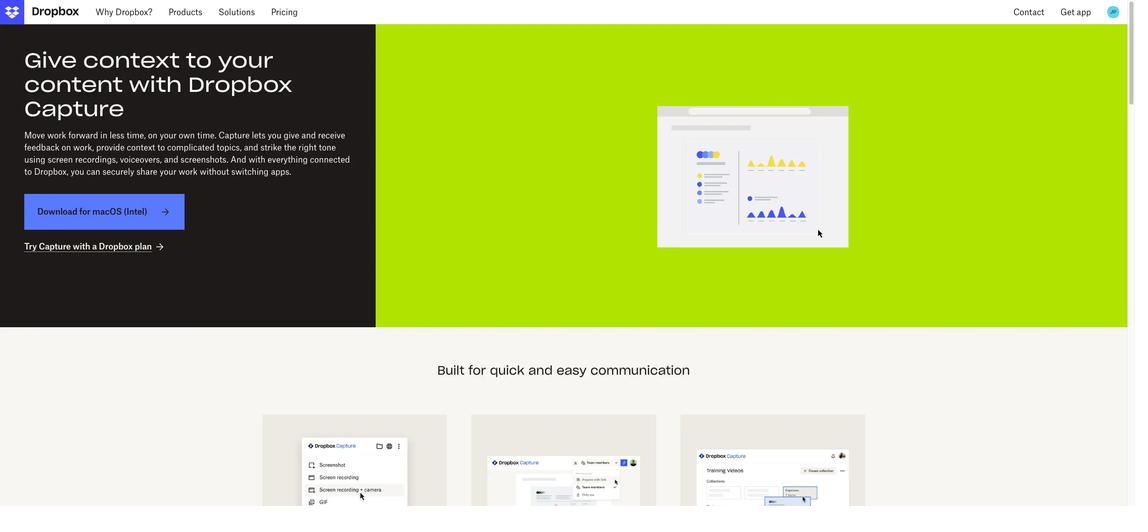 Task type: describe. For each thing, give the bounding box(es) containing it.
why dropbox?
[[96, 7, 152, 17]]

right
[[299, 143, 317, 153]]

dropbox?
[[116, 7, 152, 17]]

receive
[[318, 131, 345, 141]]

contact button
[[1006, 0, 1053, 24]]

download for macos (intel) link
[[24, 194, 185, 230]]

products
[[169, 7, 203, 17]]

the
[[284, 143, 296, 153]]

time.
[[197, 131, 217, 141]]

without
[[200, 167, 229, 177]]

move work forward in less time, on your own time. capture lets you give and receive feedback on work, provide context to complicated topics, and strike the right tone using screen recordings, voiceovers, and screenshots. and with everything connected to dropbox, you can securely share your work without switching apps.
[[24, 131, 350, 177]]

screen
[[48, 155, 73, 165]]

2 vertical spatial your
[[160, 167, 177, 177]]

feedback
[[24, 143, 59, 153]]

1 user selecting the "team members" option in the "who has access" dropdown of a dropbox capture video image from the left
[[488, 431, 640, 507]]

securely
[[103, 167, 134, 177]]

built
[[438, 363, 465, 379]]

less
[[110, 131, 125, 141]]

try
[[24, 242, 37, 252]]

your inside give context to your content with dropbox capture
[[218, 48, 274, 73]]

everything
[[268, 155, 308, 165]]

provide
[[96, 143, 125, 153]]

and up right
[[302, 131, 316, 141]]

lets
[[252, 131, 266, 141]]

1 vertical spatial on
[[62, 143, 71, 153]]

and
[[231, 155, 247, 165]]

share
[[137, 167, 157, 177]]

0 horizontal spatial you
[[71, 167, 84, 177]]

built for quick and easy communication
[[438, 363, 691, 379]]

solutions
[[219, 7, 255, 17]]

switching
[[231, 167, 269, 177]]

give
[[24, 48, 77, 73]]

macos
[[93, 207, 122, 217]]

jp button
[[1106, 4, 1122, 20]]

download
[[37, 207, 77, 217]]

and left easy
[[529, 363, 553, 379]]

1 horizontal spatial to
[[157, 143, 165, 153]]

download for macos (intel)
[[37, 207, 147, 217]]

work,
[[73, 143, 94, 153]]

to inside give context to your content with dropbox capture
[[186, 48, 212, 73]]

move
[[24, 131, 45, 141]]

capture inside give context to your content with dropbox capture
[[24, 96, 124, 122]]

products button
[[161, 0, 211, 24]]

(intel)
[[124, 207, 147, 217]]

context inside 'move work forward in less time, on your own time. capture lets you give and receive feedback on work, provide context to complicated topics, and strike the right tone using screen recordings, voiceovers, and screenshots. and with everything connected to dropbox, you can securely share your work without switching apps.'
[[127, 143, 155, 153]]

try capture with a dropbox plan link
[[24, 241, 166, 253]]

2 vertical spatial with
[[73, 242, 90, 252]]

using
[[24, 155, 45, 165]]

get app button
[[1053, 0, 1100, 24]]

and down 'lets'
[[244, 143, 258, 153]]

get app
[[1061, 7, 1092, 17]]

time,
[[127, 131, 146, 141]]

contact
[[1014, 7, 1045, 17]]

0 vertical spatial on
[[148, 131, 158, 141]]

get
[[1061, 7, 1075, 17]]



Task type: locate. For each thing, give the bounding box(es) containing it.
1 vertical spatial to
[[157, 143, 165, 153]]

2 vertical spatial capture
[[39, 242, 71, 252]]

1 horizontal spatial you
[[268, 131, 282, 141]]

context inside give context to your content with dropbox capture
[[83, 48, 180, 73]]

context up voiceovers,
[[127, 143, 155, 153]]

on up screen
[[62, 143, 71, 153]]

give context to your content with dropbox capture
[[24, 48, 293, 122]]

to down products
[[186, 48, 212, 73]]

apps.
[[271, 167, 291, 177]]

user selecting "screen recording + camera" in the capture menu image
[[279, 431, 431, 507]]

2 horizontal spatial to
[[186, 48, 212, 73]]

1 vertical spatial for
[[469, 363, 486, 379]]

you left "can"
[[71, 167, 84, 177]]

work down screenshots.
[[179, 167, 198, 177]]

screenshots.
[[181, 155, 229, 165]]

for left "macos"
[[79, 207, 91, 217]]

and
[[302, 131, 316, 141], [244, 143, 258, 153], [164, 155, 178, 165], [529, 363, 553, 379]]

0 horizontal spatial dropbox
[[99, 242, 133, 252]]

you
[[268, 131, 282, 141], [71, 167, 84, 177]]

for for built
[[469, 363, 486, 379]]

with inside 'move work forward in less time, on your own time. capture lets you give and receive feedback on work, provide context to complicated topics, and strike the right tone using screen recordings, voiceovers, and screenshots. and with everything connected to dropbox, you can securely share your work without switching apps.'
[[249, 155, 266, 165]]

capture up topics,
[[219, 131, 250, 141]]

with inside give context to your content with dropbox capture
[[129, 72, 182, 98]]

2 vertical spatial to
[[24, 167, 32, 177]]

2 horizontal spatial with
[[249, 155, 266, 165]]

0 horizontal spatial to
[[24, 167, 32, 177]]

and down complicated
[[164, 155, 178, 165]]

0 vertical spatial to
[[186, 48, 212, 73]]

capture
[[24, 96, 124, 122], [219, 131, 250, 141], [39, 242, 71, 252]]

in
[[100, 131, 108, 141]]

complicated
[[167, 143, 215, 153]]

on
[[148, 131, 158, 141], [62, 143, 71, 153]]

0 vertical spatial context
[[83, 48, 180, 73]]

1 horizontal spatial work
[[179, 167, 198, 177]]

0 horizontal spatial work
[[47, 131, 66, 141]]

give
[[284, 131, 300, 141]]

0 vertical spatial with
[[129, 72, 182, 98]]

content
[[24, 72, 123, 98]]

1 horizontal spatial for
[[469, 363, 486, 379]]

tone
[[319, 143, 336, 153]]

to up voiceovers,
[[157, 143, 165, 153]]

communication
[[591, 363, 691, 379]]

why dropbox? button
[[88, 0, 161, 24]]

1 vertical spatial with
[[249, 155, 266, 165]]

quick
[[490, 363, 525, 379]]

1 vertical spatial work
[[179, 167, 198, 177]]

0 horizontal spatial for
[[79, 207, 91, 217]]

context
[[83, 48, 180, 73], [127, 143, 155, 153]]

context down "dropbox?"
[[83, 48, 180, 73]]

strike
[[261, 143, 282, 153]]

capture right try
[[39, 242, 71, 252]]

0 horizontal spatial on
[[62, 143, 71, 153]]

work up feedback
[[47, 131, 66, 141]]

app
[[1077, 7, 1092, 17]]

try capture with a dropbox plan
[[24, 242, 152, 252]]

your left own
[[160, 131, 177, 141]]

your
[[218, 48, 274, 73], [160, 131, 177, 141], [160, 167, 177, 177]]

0 vertical spatial capture
[[24, 96, 124, 122]]

to
[[186, 48, 212, 73], [157, 143, 165, 153], [24, 167, 32, 177]]

capture inside 'move work forward in less time, on your own time. capture lets you give and receive feedback on work, provide context to complicated topics, and strike the right tone using screen recordings, voiceovers, and screenshots. and with everything connected to dropbox, you can securely share your work without switching apps.'
[[219, 131, 250, 141]]

work
[[47, 131, 66, 141], [179, 167, 198, 177]]

for
[[79, 207, 91, 217], [469, 363, 486, 379]]

0 vertical spatial for
[[79, 207, 91, 217]]

your right share
[[160, 167, 177, 177]]

why
[[96, 7, 113, 17]]

with
[[129, 72, 182, 98], [249, 155, 266, 165], [73, 242, 90, 252]]

0 vertical spatial you
[[268, 131, 282, 141]]

solutions button
[[211, 0, 263, 24]]

connected
[[310, 155, 350, 165]]

1 vertical spatial your
[[160, 131, 177, 141]]

1 vertical spatial capture
[[219, 131, 250, 141]]

0 vertical spatial dropbox
[[188, 72, 293, 98]]

0 vertical spatial work
[[47, 131, 66, 141]]

for for download
[[79, 207, 91, 217]]

1 horizontal spatial on
[[148, 131, 158, 141]]

0 vertical spatial your
[[218, 48, 274, 73]]

1 horizontal spatial with
[[129, 72, 182, 98]]

capture up forward
[[24, 96, 124, 122]]

a
[[92, 242, 97, 252]]

dropbox inside give context to your content with dropbox capture
[[188, 72, 293, 98]]

user selecting "screen recording + camera" in the capture menu element
[[400, 49, 1104, 304]]

pricing link
[[263, 0, 306, 24]]

jp
[[1111, 9, 1117, 15]]

you up "strike"
[[268, 131, 282, 141]]

1 vertical spatial you
[[71, 167, 84, 177]]

forward
[[68, 131, 98, 141]]

1 horizontal spatial user selecting the "team members" option in the "who has access" dropdown of a dropbox capture video image
[[697, 431, 850, 507]]

user selecting the "team members" option in the "who has access" dropdown of a dropbox capture video image
[[488, 431, 640, 507], [697, 431, 850, 507]]

0 horizontal spatial user selecting the "team members" option in the "who has access" dropdown of a dropbox capture video image
[[488, 431, 640, 507]]

on right time, in the top of the page
[[148, 131, 158, 141]]

0 horizontal spatial with
[[73, 242, 90, 252]]

2 user selecting the "team members" option in the "who has access" dropdown of a dropbox capture video image from the left
[[697, 431, 850, 507]]

pricing
[[271, 7, 298, 17]]

1 vertical spatial dropbox
[[99, 242, 133, 252]]

1 vertical spatial context
[[127, 143, 155, 153]]

dropbox,
[[34, 167, 68, 177]]

recordings,
[[75, 155, 118, 165]]

voiceovers,
[[120, 155, 162, 165]]

your down solutions
[[218, 48, 274, 73]]

can
[[87, 167, 100, 177]]

topics,
[[217, 143, 242, 153]]

1 horizontal spatial dropbox
[[188, 72, 293, 98]]

to down using
[[24, 167, 32, 177]]

dropbox
[[188, 72, 293, 98], [99, 242, 133, 252]]

for right built
[[469, 363, 486, 379]]

easy
[[557, 363, 587, 379]]

plan
[[135, 242, 152, 252]]

own
[[179, 131, 195, 141]]



Task type: vqa. For each thing, say whether or not it's contained in the screenshot.
"Dropbox" within Give context to your content with Dropbox Capture
yes



